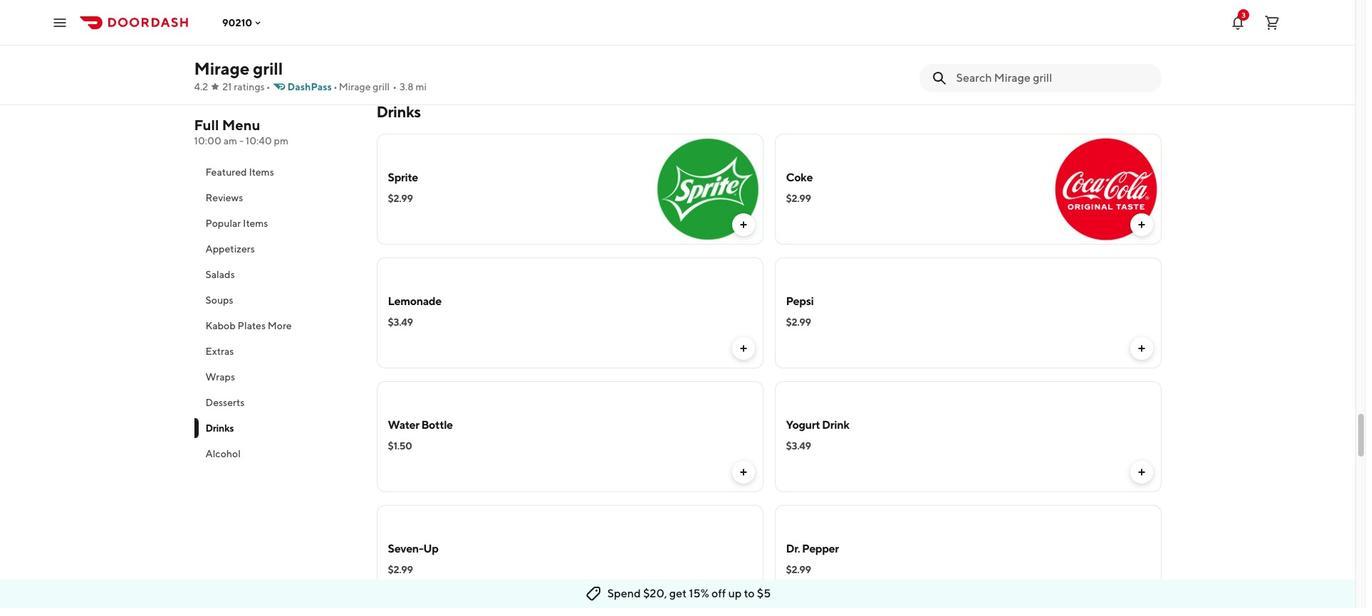 Task type: describe. For each thing, give the bounding box(es) containing it.
appetizers
[[205, 244, 255, 255]]

1 add item to cart image from the top
[[1136, 219, 1147, 231]]

extras
[[205, 346, 234, 358]]

open menu image
[[51, 14, 68, 31]]

items for featured items
[[249, 167, 274, 178]]

off
[[712, 588, 726, 601]]

full menu 10:00 am - 10:40 pm
[[194, 117, 288, 147]]

mirage grill • 3.8 mi
[[339, 81, 427, 93]]

$3.49 for lemonade
[[388, 317, 413, 328]]

• for 21 ratings •
[[266, 81, 270, 93]]

full
[[194, 117, 219, 133]]

coke image
[[1050, 134, 1161, 245]]

3
[[1242, 10, 1246, 19]]

water bottle
[[388, 419, 453, 432]]

$5
[[757, 588, 771, 601]]

$2.99 for coke
[[786, 193, 811, 204]]

items for popular items
[[243, 218, 268, 229]]

0 horizontal spatial drinks
[[205, 423, 234, 434]]

10:00
[[194, 135, 221, 147]]

alcohol
[[205, 449, 241, 460]]

dr.
[[786, 543, 800, 556]]

yogurt
[[786, 419, 820, 432]]

90210 button
[[222, 17, 264, 28]]

popular items button
[[194, 211, 359, 236]]

menu
[[222, 117, 260, 133]]

wraps button
[[194, 365, 359, 390]]

up
[[728, 588, 742, 601]]

add item to cart image for water bottle
[[738, 467, 749, 479]]

to
[[744, 588, 755, 601]]

mirage grill
[[194, 58, 283, 78]]

ratings
[[234, 81, 265, 93]]

$20,
[[643, 588, 667, 601]]

dashpass
[[287, 81, 332, 93]]

reviews button
[[194, 185, 359, 211]]

4.2
[[194, 81, 208, 93]]

wraps
[[205, 372, 235, 383]]

2 • from the left
[[333, 81, 337, 93]]

spend
[[607, 588, 641, 601]]

-
[[239, 135, 244, 147]]

more
[[268, 321, 292, 332]]

seven-up
[[388, 543, 439, 556]]

featured items button
[[194, 160, 359, 185]]

$2.99 for seven-up
[[388, 565, 413, 576]]

kabob plates more
[[205, 321, 292, 332]]

mirage for mirage grill • 3.8 mi
[[339, 81, 371, 93]]

$2.99 for sprite
[[388, 193, 413, 204]]

soups button
[[194, 288, 359, 313]]



Task type: vqa. For each thing, say whether or not it's contained in the screenshot.
'in' in Thousands of local and national favorites in your neighborhood
no



Task type: locate. For each thing, give the bounding box(es) containing it.
•
[[266, 81, 270, 93], [333, 81, 337, 93], [393, 81, 397, 93]]

coke
[[786, 171, 813, 184]]

$2.99 for dr. pepper
[[786, 565, 811, 576]]

grill for mirage grill
[[253, 58, 283, 78]]

desserts
[[205, 397, 245, 409]]

drinks down 3.8
[[376, 103, 421, 121]]

1 vertical spatial mirage
[[339, 81, 371, 93]]

sprite
[[388, 171, 418, 184]]

3 add item to cart image from the top
[[738, 467, 749, 479]]

mirage
[[194, 58, 249, 78], [339, 81, 371, 93]]

1 vertical spatial items
[[243, 218, 268, 229]]

4 add item to cart image from the top
[[738, 591, 749, 603]]

dashpass •
[[287, 81, 337, 93]]

$3.49 down yogurt
[[786, 441, 811, 452]]

• for mirage grill • 3.8 mi
[[393, 81, 397, 93]]

add item to cart image
[[1136, 219, 1147, 231], [1136, 343, 1147, 355], [1136, 467, 1147, 479]]

• right ratings
[[266, 81, 270, 93]]

popular items
[[205, 218, 268, 229]]

21
[[222, 81, 232, 93]]

bottle
[[421, 419, 453, 432]]

up
[[423, 543, 439, 556]]

1 vertical spatial drinks
[[205, 423, 234, 434]]

grill left 3.8
[[373, 81, 390, 93]]

• right dashpass
[[333, 81, 337, 93]]

• left 3.8
[[393, 81, 397, 93]]

2 add item to cart image from the top
[[1136, 343, 1147, 355]]

1 horizontal spatial mirage
[[339, 81, 371, 93]]

add item to cart image for seven-up
[[738, 591, 749, 603]]

mirage for mirage grill
[[194, 58, 249, 78]]

0 vertical spatial mirage
[[194, 58, 249, 78]]

mirage up 21
[[194, 58, 249, 78]]

15%
[[689, 588, 709, 601]]

mi
[[416, 81, 427, 93]]

drink
[[822, 419, 849, 432]]

0 horizontal spatial mirage
[[194, 58, 249, 78]]

sprite image
[[652, 134, 763, 245]]

grill for mirage grill • 3.8 mi
[[373, 81, 390, 93]]

items right popular
[[243, 218, 268, 229]]

pm
[[274, 135, 288, 147]]

$2.99 down dr.
[[786, 565, 811, 576]]

add item to cart image
[[738, 219, 749, 231], [738, 343, 749, 355], [738, 467, 749, 479], [738, 591, 749, 603]]

Item Search search field
[[956, 71, 1150, 86]]

1 add item to cart image from the top
[[738, 219, 749, 231]]

alcohol button
[[194, 442, 359, 467]]

0 horizontal spatial grill
[[253, 58, 283, 78]]

cheesecake image
[[652, 0, 763, 71]]

popular
[[205, 218, 241, 229]]

notification bell image
[[1229, 14, 1246, 31]]

0 vertical spatial add item to cart image
[[1136, 219, 1147, 231]]

$2.99 down seven-
[[388, 565, 413, 576]]

$2.99 down 'coke'
[[786, 193, 811, 204]]

appetizers button
[[194, 236, 359, 262]]

desserts button
[[194, 390, 359, 416]]

pepper
[[802, 543, 839, 556]]

drinks
[[376, 103, 421, 121], [205, 423, 234, 434]]

3 add item to cart image from the top
[[1136, 467, 1147, 479]]

10:40
[[246, 135, 272, 147]]

salads button
[[194, 262, 359, 288]]

$2.99
[[388, 193, 413, 204], [786, 193, 811, 204], [786, 317, 811, 328], [388, 565, 413, 576], [786, 565, 811, 576]]

grill up ratings
[[253, 58, 283, 78]]

lemonade
[[388, 295, 442, 308]]

$3.49 down lemonade
[[388, 317, 413, 328]]

3.8
[[400, 81, 414, 93]]

$2.99 for pepsi
[[786, 317, 811, 328]]

dr. pepper
[[786, 543, 839, 556]]

0 vertical spatial $3.49
[[388, 317, 413, 328]]

spend $20, get 15% off up to $5
[[607, 588, 771, 601]]

90210
[[222, 17, 252, 28]]

extras button
[[194, 339, 359, 365]]

2 add item to cart image from the top
[[738, 343, 749, 355]]

plates
[[238, 321, 266, 332]]

1 vertical spatial add item to cart image
[[1136, 343, 1147, 355]]

0 vertical spatial drinks
[[376, 103, 421, 121]]

reviews
[[205, 192, 243, 204]]

3 • from the left
[[393, 81, 397, 93]]

$3.49
[[388, 317, 413, 328], [786, 441, 811, 452]]

$1.50
[[388, 441, 412, 452]]

1 vertical spatial $3.49
[[786, 441, 811, 452]]

0 horizontal spatial •
[[266, 81, 270, 93]]

0 horizontal spatial $3.49
[[388, 317, 413, 328]]

seven-
[[388, 543, 423, 556]]

soups
[[205, 295, 233, 306]]

add item to cart image for pepsi
[[1136, 343, 1147, 355]]

$3.49 for yogurt drink
[[786, 441, 811, 452]]

items inside 'button'
[[243, 218, 268, 229]]

21 ratings •
[[222, 81, 270, 93]]

pepsi
[[786, 295, 814, 308]]

add item to cart image for yogurt drink
[[1136, 467, 1147, 479]]

drinks up alcohol
[[205, 423, 234, 434]]

0 vertical spatial items
[[249, 167, 274, 178]]

grill
[[253, 58, 283, 78], [373, 81, 390, 93]]

salads
[[205, 269, 235, 281]]

1 vertical spatial grill
[[373, 81, 390, 93]]

kabob plates more button
[[194, 313, 359, 339]]

1 horizontal spatial •
[[333, 81, 337, 93]]

items up "reviews" "button"
[[249, 167, 274, 178]]

featured items
[[205, 167, 274, 178]]

0 items, open order cart image
[[1263, 14, 1281, 31]]

0 vertical spatial grill
[[253, 58, 283, 78]]

$2.99 down sprite
[[388, 193, 413, 204]]

items
[[249, 167, 274, 178], [243, 218, 268, 229]]

yogurt drink
[[786, 419, 849, 432]]

$2.99 down pepsi
[[786, 317, 811, 328]]

2 horizontal spatial •
[[393, 81, 397, 93]]

1 horizontal spatial $3.49
[[786, 441, 811, 452]]

1 horizontal spatial grill
[[373, 81, 390, 93]]

featured
[[205, 167, 247, 178]]

2 vertical spatial add item to cart image
[[1136, 467, 1147, 479]]

1 • from the left
[[266, 81, 270, 93]]

am
[[223, 135, 237, 147]]

items inside button
[[249, 167, 274, 178]]

water
[[388, 419, 419, 432]]

mirage right dashpass •
[[339, 81, 371, 93]]

add item to cart image for lemonade
[[738, 343, 749, 355]]

1 horizontal spatial drinks
[[376, 103, 421, 121]]

get
[[669, 588, 687, 601]]

kabob
[[205, 321, 236, 332]]



